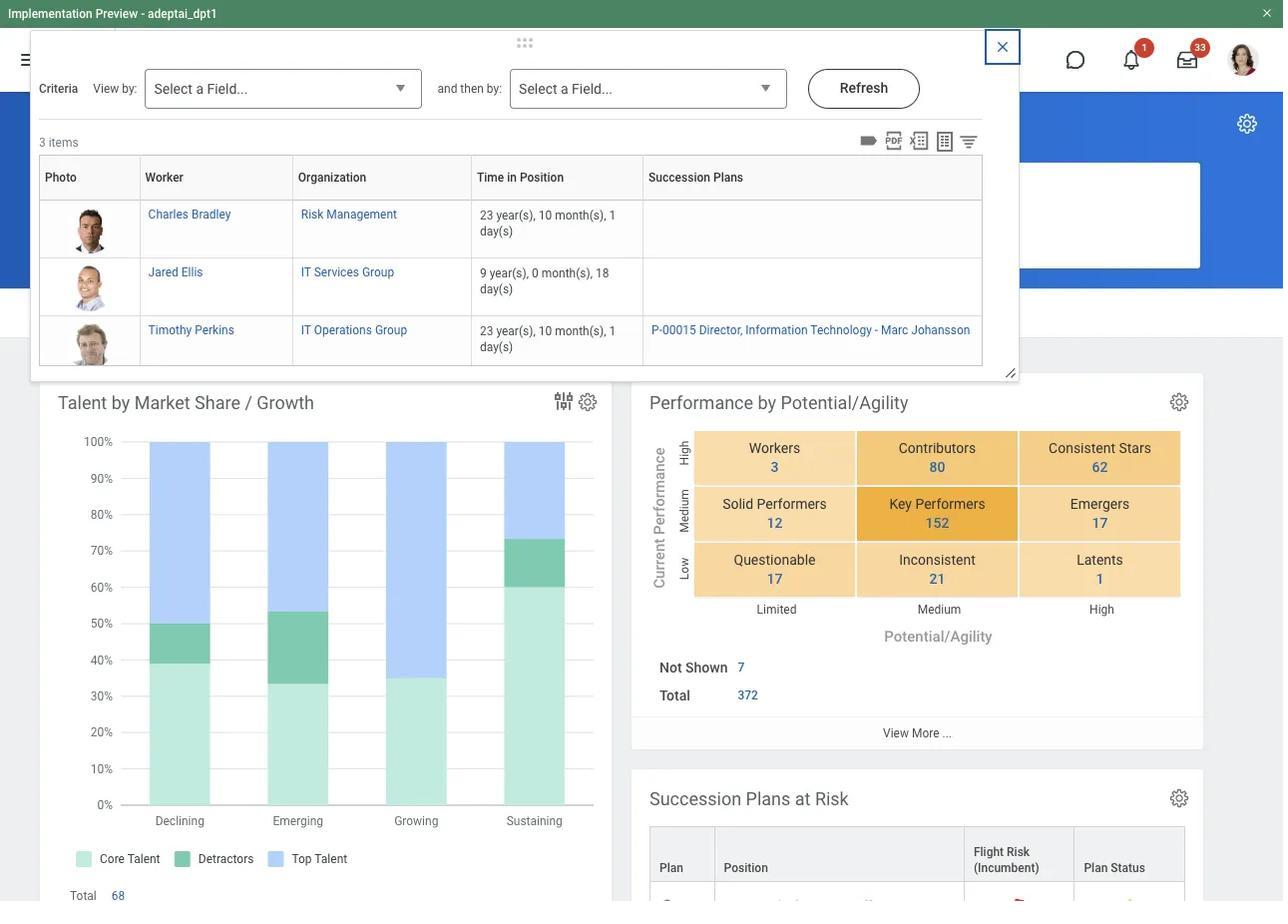 Task type: vqa. For each thing, say whether or not it's contained in the screenshot.
calendar:
no



Task type: locate. For each thing, give the bounding box(es) containing it.
17 button for emergers 17
[[1080, 514, 1111, 533]]

1 horizontal spatial 17 button
[[1080, 514, 1111, 533]]

0 vertical spatial high
[[678, 441, 692, 466]]

0 horizontal spatial select a field...
[[154, 81, 248, 97]]

2 a from the left
[[561, 81, 568, 97]]

0 vertical spatial and
[[438, 82, 457, 96]]

17 inside questionable 17
[[767, 571, 783, 587]]

0 horizontal spatial plans
[[713, 171, 744, 185]]

1 vertical spatial view
[[883, 726, 909, 740]]

1 horizontal spatial talent
[[471, 303, 507, 318]]

0 horizontal spatial 17 button
[[755, 570, 786, 589]]

1 23 from the top
[[480, 209, 493, 223]]

2 select from the left
[[519, 81, 557, 97]]

0 vertical spatial 3
[[39, 135, 46, 149]]

2 field... from the left
[[572, 81, 613, 97]]

0 vertical spatial group
[[362, 265, 394, 279]]

1 vertical spatial 3
[[771, 459, 779, 475]]

plan,
[[40, 110, 94, 138]]

2 23 from the top
[[480, 324, 493, 338]]

2 select a field... from the left
[[519, 81, 613, 97]]

1 a from the left
[[196, 81, 204, 97]]

risk right at
[[815, 788, 849, 809]]

0 vertical spatial performance
[[650, 392, 753, 413]]

p-00015 director, information technology - marc johansson link
[[652, 319, 970, 337]]

1 vertical spatial it
[[301, 323, 311, 337]]

position button
[[715, 827, 964, 881]]

performance
[[650, 392, 753, 413], [651, 448, 669, 535]]

worker button
[[145, 155, 300, 200]]

export to worksheets image
[[933, 130, 957, 154]]

3 left items
[[39, 135, 46, 149]]

performers up 152
[[915, 496, 986, 512]]

year(s), for it services group
[[490, 266, 529, 280]]

time in position
[[477, 171, 564, 185]]

worker
[[145, 171, 183, 185]]

more
[[912, 726, 940, 740]]

1 performance from the top
[[650, 392, 753, 413]]

- left marc
[[875, 323, 878, 337]]

1 horizontal spatial medium
[[918, 603, 961, 617]]

group
[[362, 265, 394, 279], [375, 323, 407, 337]]

select a field...
[[154, 81, 248, 97], [519, 81, 613, 97]]

1 vertical spatial year(s),
[[490, 266, 529, 280]]

it for it services group
[[301, 265, 311, 279]]

0 vertical spatial 23
[[480, 209, 493, 223]]

0 vertical spatial 1 button
[[1110, 38, 1155, 82]]

and left "then"
[[438, 82, 457, 96]]

1 vertical spatial 10
[[539, 324, 552, 338]]

marc
[[881, 323, 908, 337]]

0 vertical spatial talent
[[471, 303, 507, 318]]

a up plan, execute and analyze
[[196, 81, 204, 97]]

potential/agility down "technology" on the right top
[[781, 392, 909, 413]]

select a field... down move modal icon
[[519, 81, 613, 97]]

17 for questionable 17
[[767, 571, 783, 587]]

2 day(s) from the top
[[480, 282, 513, 296]]

(incumbent)
[[974, 861, 1039, 875]]

it left operations
[[301, 323, 311, 337]]

view left more
[[883, 726, 909, 740]]

0 vertical spatial position
[[520, 171, 564, 185]]

21 button
[[918, 570, 948, 589]]

employee's photo (jared ellis) image
[[67, 265, 113, 311]]

select down move modal icon
[[519, 81, 557, 97]]

medium down 21
[[918, 603, 961, 617]]

configure and view chart data image
[[552, 389, 576, 413]]

1 select a field... from the left
[[154, 81, 248, 97]]

tab list
[[20, 289, 1263, 337]]

0 vertical spatial month(s),
[[555, 209, 606, 223]]

select inside dropdown button
[[519, 81, 557, 97]]

performers inside solid performers 12
[[757, 496, 827, 512]]

1 vertical spatial day(s)
[[480, 282, 513, 296]]

1 vertical spatial month(s),
[[542, 266, 593, 280]]

succession for succession plans at risk
[[650, 788, 742, 809]]

0 horizontal spatial view
[[93, 82, 119, 96]]

1 horizontal spatial view
[[883, 726, 909, 740]]

medium
[[678, 489, 692, 533], [918, 603, 961, 617]]

17 button down questionable
[[755, 570, 786, 589]]

0 horizontal spatial 17
[[767, 571, 783, 587]]

position right plan popup button
[[724, 861, 768, 875]]

1 horizontal spatial a
[[561, 81, 568, 97]]

1 day(s) from the top
[[480, 225, 513, 239]]

a up time in position button at the top
[[561, 81, 568, 97]]

talent down employee's photo (timothy perkins)
[[58, 392, 107, 413]]

performers
[[757, 496, 827, 512], [915, 496, 986, 512]]

medium for limited
[[918, 603, 961, 617]]

group right services
[[362, 265, 394, 279]]

1 vertical spatial position
[[724, 861, 768, 875]]

perkins
[[195, 323, 234, 337]]

field... up plan, execute and analyze
[[207, 81, 248, 97]]

refresh button
[[808, 69, 920, 109]]

23 year(s), 10 month(s), 1 day(s)
[[480, 209, 619, 239], [480, 324, 619, 354]]

0 vertical spatial view
[[93, 82, 119, 96]]

high down latents 1
[[1090, 603, 1115, 617]]

it operations group
[[301, 323, 407, 337]]

justify image
[[18, 48, 42, 72]]

3 button
[[759, 458, 782, 477]]

by:
[[122, 82, 137, 96], [487, 82, 502, 96]]

high right the current performance
[[678, 441, 692, 466]]

by: up execute
[[122, 82, 137, 96]]

access
[[510, 303, 552, 318]]

shown
[[686, 660, 728, 676]]

- right preview
[[141, 7, 145, 21]]

toolbar
[[855, 130, 983, 155]]

9 year(s), 0 month(s), 18 day(s)
[[480, 266, 612, 296]]

0 horizontal spatial performers
[[757, 496, 827, 512]]

risk inside "flight risk (incumbent)"
[[1007, 845, 1030, 859]]

plan status button
[[1075, 827, 1185, 881]]

plan inside 'button'
[[287, 187, 312, 202]]

month(s), right 0
[[542, 266, 593, 280]]

group right operations
[[375, 323, 407, 337]]

succession plans at risk element
[[632, 769, 1203, 901]]

0 horizontal spatial position
[[520, 171, 564, 185]]

succession plans button
[[649, 171, 977, 185]]

1 vertical spatial plans
[[746, 788, 791, 809]]

inbox large image
[[1178, 50, 1198, 70]]

62
[[1092, 459, 1108, 475]]

1 vertical spatial succession
[[650, 788, 742, 809]]

it operations group link
[[301, 319, 407, 337]]

view printable version (pdf) image
[[883, 130, 905, 152]]

manage
[[340, 187, 387, 202]]

1 horizontal spatial plans
[[746, 788, 791, 809]]

1 vertical spatial 17 button
[[755, 570, 786, 589]]

close environment banner image
[[1261, 7, 1273, 19]]

field... inside dropdown button
[[572, 81, 613, 97]]

performance by potential/agility
[[650, 392, 909, 413]]

0 vertical spatial it
[[301, 265, 311, 279]]

17 inside the emergers 17
[[1092, 515, 1108, 531]]

medium right the current performance
[[678, 489, 692, 533]]

1 down latents
[[1096, 571, 1104, 587]]

year(s), inside "9 year(s), 0 month(s), 18 day(s)"
[[490, 266, 529, 280]]

0 horizontal spatial by:
[[122, 82, 137, 96]]

0 vertical spatial year(s),
[[496, 209, 536, 223]]

1 right notifications large image
[[1142, 42, 1147, 53]]

employee's photo (charles bradley) image
[[67, 208, 113, 253]]

ellis
[[181, 265, 203, 279]]

17 down emergers
[[1092, 515, 1108, 531]]

talent by market share / growth element
[[40, 373, 612, 901]]

by up workers
[[758, 392, 776, 413]]

and up worker button
[[191, 110, 231, 138]]

view right "criteria" in the left of the page
[[93, 82, 119, 96]]

1 vertical spatial high
[[1090, 603, 1115, 617]]

1 vertical spatial 1 button
[[1084, 570, 1107, 589]]

17 button down emergers
[[1080, 514, 1111, 533]]

operations
[[314, 323, 372, 337]]

contributors
[[899, 440, 976, 456]]

performance up current
[[651, 448, 669, 535]]

1 button down latents
[[1084, 570, 1107, 589]]

0 vertical spatial medium
[[678, 489, 692, 533]]

0 vertical spatial 23 year(s), 10 month(s), 1 day(s)
[[480, 209, 619, 239]]

1 horizontal spatial by
[[758, 392, 776, 413]]

1 by from the left
[[111, 392, 130, 413]]

2 vertical spatial risk
[[1007, 845, 1030, 859]]

select a field... inside popup button
[[154, 81, 248, 97]]

80 button
[[918, 458, 948, 477]]

year(s), right 9
[[490, 266, 529, 280]]

tab list containing plan
[[20, 289, 1263, 337]]

0 horizontal spatial risk
[[301, 208, 324, 222]]

a inside popup button
[[196, 81, 204, 97]]

1 10 from the top
[[539, 209, 552, 223]]

2 horizontal spatial risk
[[1007, 845, 1030, 859]]

1 horizontal spatial high
[[1090, 603, 1115, 617]]

1 horizontal spatial and
[[316, 187, 337, 202]]

by left "market"
[[111, 392, 130, 413]]

position inside button
[[520, 171, 564, 185]]

23 down 'time'
[[480, 209, 493, 223]]

acquire
[[320, 303, 364, 318]]

0 horizontal spatial field...
[[207, 81, 248, 97]]

field...
[[207, 81, 248, 97], [572, 81, 613, 97]]

by: right "then"
[[487, 82, 502, 96]]

2 23 year(s), 10 month(s), 1 day(s) from the top
[[480, 324, 619, 354]]

1 vertical spatial and
[[191, 110, 231, 138]]

2 by from the left
[[758, 392, 776, 413]]

10
[[539, 209, 552, 223], [539, 324, 552, 338]]

performers for 12
[[757, 496, 827, 512]]

2 performers from the left
[[915, 496, 986, 512]]

succession up plan popup button
[[650, 788, 742, 809]]

view inside performance by potential/agility element
[[883, 726, 909, 740]]

3 down workers
[[771, 459, 779, 475]]

day(s) down emergency talent access
[[480, 340, 513, 354]]

-
[[141, 7, 145, 21], [875, 323, 878, 337]]

by for market
[[111, 392, 130, 413]]

day(s) down 9
[[480, 282, 513, 296]]

succession inside 'element'
[[650, 788, 742, 809]]

...
[[943, 726, 952, 740]]

23 year(s), 10 month(s), 1 day(s) down time in position button at the top
[[480, 209, 619, 239]]

2 it from the top
[[301, 323, 311, 337]]

grow
[[169, 303, 199, 318]]

1 horizontal spatial select
[[519, 81, 557, 97]]

implementation preview -   adeptai_dpt1 banner
[[0, 0, 1283, 92]]

day(s) for risk management
[[480, 225, 513, 239]]

1 vertical spatial performance
[[651, 448, 669, 535]]

0 vertical spatial plans
[[713, 171, 744, 185]]

select a field... inside dropdown button
[[519, 81, 613, 97]]

0 horizontal spatial select
[[154, 81, 193, 97]]

1 horizontal spatial position
[[724, 861, 768, 875]]

1 vertical spatial medium
[[918, 603, 961, 617]]

talent down 9
[[471, 303, 507, 318]]

0 vertical spatial -
[[141, 7, 145, 21]]

2 horizontal spatial and
[[438, 82, 457, 96]]

performers inside key performers 152
[[915, 496, 986, 512]]

2 10 from the top
[[539, 324, 552, 338]]

and
[[438, 82, 457, 96], [191, 110, 231, 138], [316, 187, 337, 202]]

1 button left inbox large "icon"
[[1110, 38, 1155, 82]]

2 vertical spatial day(s)
[[480, 340, 513, 354]]

0 vertical spatial 17
[[1092, 515, 1108, 531]]

current
[[651, 539, 669, 589]]

and down organization
[[316, 187, 337, 202]]

field... inside popup button
[[207, 81, 248, 97]]

timothy perkins link
[[148, 319, 234, 337]]

technology
[[811, 323, 872, 337]]

performers up 12
[[757, 496, 827, 512]]

month(s),
[[555, 209, 606, 223], [542, 266, 593, 280], [555, 324, 606, 338]]

notifications large image
[[1122, 50, 1142, 70]]

view by:
[[93, 82, 137, 96]]

1 horizontal spatial by:
[[487, 82, 502, 96]]

1 vertical spatial talent
[[58, 392, 107, 413]]

succession down select a field... dropdown button
[[649, 171, 711, 185]]

questionable
[[734, 552, 816, 568]]

position right in
[[520, 171, 564, 185]]

select up plan, execute and analyze
[[154, 81, 193, 97]]

0 horizontal spatial by
[[111, 392, 130, 413]]

risk up (incumbent)
[[1007, 845, 1030, 859]]

1 it from the top
[[301, 265, 311, 279]]

year(s), down access
[[496, 324, 536, 338]]

2 vertical spatial year(s),
[[496, 324, 536, 338]]

1 vertical spatial risk
[[815, 788, 849, 809]]

2 by: from the left
[[487, 82, 502, 96]]

view more ...
[[883, 726, 952, 740]]

1 performers from the left
[[757, 496, 827, 512]]

0 horizontal spatial -
[[141, 7, 145, 21]]

1 horizontal spatial 1 button
[[1110, 38, 1155, 82]]

372
[[738, 688, 758, 702]]

1 horizontal spatial -
[[875, 323, 878, 337]]

23 year(s), 10 month(s), 1 day(s) down access
[[480, 324, 619, 354]]

select a field... up plan, execute and analyze
[[154, 81, 248, 97]]

month(s), down "9 year(s), 0 month(s), 18 day(s)"
[[555, 324, 606, 338]]

1 horizontal spatial 3
[[771, 459, 779, 475]]

1 row from the top
[[650, 826, 1186, 882]]

0 horizontal spatial a
[[196, 81, 204, 97]]

not
[[660, 660, 682, 676]]

month(s), down time in position button at the top
[[555, 209, 606, 223]]

select inside popup button
[[154, 81, 193, 97]]

a inside dropdown button
[[561, 81, 568, 97]]

plan
[[287, 187, 312, 202], [40, 303, 65, 318], [660, 861, 683, 875], [1084, 861, 1108, 875]]

3
[[39, 135, 46, 149], [771, 459, 779, 475]]

23 down emergency talent access
[[480, 324, 493, 338]]

0 vertical spatial 10
[[539, 209, 552, 223]]

close image
[[995, 39, 1011, 55]]

3 day(s) from the top
[[480, 340, 513, 354]]

0 vertical spatial day(s)
[[480, 225, 513, 239]]

0 vertical spatial 17 button
[[1080, 514, 1111, 533]]

search image
[[397, 48, 421, 72]]

by
[[111, 392, 130, 413], [758, 392, 776, 413]]

1 horizontal spatial 17
[[1092, 515, 1108, 531]]

field... up time in position button at the top
[[572, 81, 613, 97]]

use
[[127, 187, 149, 202]]

performance down "director,"
[[650, 392, 753, 413]]

month(s), for it services group
[[542, 266, 593, 280]]

9
[[480, 266, 487, 280]]

talent inside tab list
[[471, 303, 507, 318]]

1 vertical spatial 17
[[767, 571, 783, 587]]

0 horizontal spatial 3
[[39, 135, 46, 149]]

1 select from the left
[[154, 81, 193, 97]]

tab list inside plan, execute and analyze main content
[[20, 289, 1263, 337]]

items
[[49, 135, 78, 149]]

17 button
[[1080, 514, 1111, 533], [755, 570, 786, 589]]

17 down questionable
[[767, 571, 783, 587]]

select to filter grid data image
[[958, 131, 980, 152]]

10 down time in position button at the top
[[539, 209, 552, 223]]

1 vertical spatial group
[[375, 323, 407, 337]]

inconsistent
[[899, 552, 976, 568]]

plans inside succession plans at risk 'element'
[[746, 788, 791, 809]]

0 horizontal spatial medium
[[678, 489, 692, 533]]

1 horizontal spatial field...
[[572, 81, 613, 97]]

by for potential/agility
[[758, 392, 776, 413]]

borrow
[[239, 303, 280, 318]]

day(s) up 9
[[480, 225, 513, 239]]

23 for charles bradley
[[480, 209, 493, 223]]

year(s), down in
[[496, 209, 536, 223]]

select for select a field... popup button
[[154, 81, 193, 97]]

configure this page image
[[1235, 112, 1259, 136]]

1 horizontal spatial performers
[[915, 496, 986, 512]]

consistent stars 62
[[1049, 440, 1152, 475]]

charles
[[148, 208, 189, 222]]

it left services
[[301, 265, 311, 279]]

10 down access
[[539, 324, 552, 338]]

1 field... from the left
[[207, 81, 248, 97]]

month(s), inside "9 year(s), 0 month(s), 18 day(s)"
[[542, 266, 593, 280]]

workers
[[749, 440, 800, 456]]

employee's photo (timothy perkins) image
[[67, 323, 113, 369]]

talent by market share / growth
[[58, 392, 314, 413]]

1 left p-
[[609, 324, 616, 338]]

charles bradley
[[148, 208, 231, 222]]

select for select a field... dropdown button
[[519, 81, 557, 97]]

jared ellis link
[[148, 261, 203, 279]]

day(s) inside "9 year(s), 0 month(s), 18 day(s)"
[[480, 282, 513, 296]]

1 23 year(s), 10 month(s), 1 day(s) from the top
[[480, 209, 619, 239]]

1 inside latents 1
[[1096, 571, 1104, 587]]

2 vertical spatial and
[[316, 187, 337, 202]]

1 vertical spatial 23 year(s), 10 month(s), 1 day(s)
[[480, 324, 619, 354]]

plan inside popup button
[[1084, 861, 1108, 875]]

33 button
[[1166, 38, 1210, 82]]

1 horizontal spatial risk
[[815, 788, 849, 809]]

2 vertical spatial month(s),
[[555, 324, 606, 338]]

row
[[650, 826, 1186, 882], [650, 882, 1186, 901]]

1 vertical spatial 23
[[480, 324, 493, 338]]

view
[[93, 82, 119, 96], [883, 726, 909, 740]]

position inside popup button
[[724, 861, 768, 875]]

risk down use this dashboard to help plan and manage your people
[[301, 208, 324, 222]]

0 vertical spatial succession
[[649, 171, 711, 185]]

1 horizontal spatial select a field...
[[519, 81, 613, 97]]

hire
[[105, 303, 129, 318]]

potential/agility down 21 button
[[884, 628, 993, 646]]

plans
[[713, 171, 744, 185], [746, 788, 791, 809]]

view more ... link
[[632, 716, 1203, 749]]



Task type: describe. For each thing, give the bounding box(es) containing it.
analyze
[[237, 110, 322, 138]]

organization button
[[298, 155, 479, 200]]

performers for 152
[[915, 496, 986, 512]]

7 button
[[738, 660, 748, 676]]

0 vertical spatial risk
[[301, 208, 324, 222]]

current performance
[[651, 448, 669, 589]]

group for it services group
[[362, 265, 394, 279]]

contributors 80
[[899, 440, 976, 475]]

10 for timothy perkins
[[539, 324, 552, 338]]

status
[[1111, 861, 1146, 875]]

select a field... for select a field... popup button
[[154, 81, 248, 97]]

group for it operations group
[[375, 323, 407, 337]]

consistent
[[1049, 440, 1116, 456]]

latents 1
[[1077, 552, 1123, 587]]

emergency talent access
[[404, 303, 552, 318]]

preview
[[95, 7, 138, 21]]

move modal image
[[505, 31, 545, 55]]

not shown 7
[[660, 660, 745, 676]]

plans for succession plans at risk
[[746, 788, 791, 809]]

plan button
[[651, 827, 714, 881]]

execute
[[100, 110, 185, 138]]

and inside 'button'
[[316, 187, 337, 202]]

it services group
[[301, 265, 394, 279]]

timothy perkins
[[148, 323, 234, 337]]

configure performance by potential/agility image
[[1169, 391, 1191, 413]]

it for it operations group
[[301, 323, 311, 337]]

time
[[477, 171, 504, 185]]

inconsistent 21
[[899, 552, 976, 587]]

solid performers 12
[[723, 496, 827, 531]]

share
[[195, 392, 240, 413]]

solid
[[723, 496, 754, 512]]

flight risk (incumbent) button
[[965, 827, 1074, 881]]

management
[[327, 208, 397, 222]]

performance by potential/agility element
[[632, 373, 1203, 749]]

33
[[1195, 42, 1206, 53]]

configure succession plans at risk image
[[1169, 787, 1191, 809]]

17 for emergers 17
[[1092, 515, 1108, 531]]

select a field... for select a field... dropdown button
[[519, 81, 613, 97]]

row containing flight risk (incumbent)
[[650, 826, 1186, 882]]

adeptai_dpt1
[[148, 7, 217, 21]]

view for view more ...
[[883, 726, 909, 740]]

to
[[242, 187, 254, 202]]

0 horizontal spatial high
[[678, 441, 692, 466]]

profile logan mcneil image
[[1227, 44, 1259, 80]]

1 up 18
[[609, 209, 616, 223]]

372 button
[[738, 687, 761, 703]]

23 year(s), 10 month(s), 1 day(s) for timothy perkins
[[480, 324, 619, 354]]

flight risk (incumbent)
[[974, 845, 1039, 875]]

emergers 17
[[1071, 496, 1130, 531]]

implementation preview -   adeptai_dpt1
[[8, 7, 217, 21]]

emergency
[[404, 303, 468, 318]]

and then by:
[[438, 82, 502, 96]]

18
[[596, 266, 609, 280]]

succession plans at risk
[[650, 788, 849, 809]]

then
[[460, 82, 484, 96]]

1 vertical spatial potential/agility
[[884, 628, 993, 646]]

3 inside the workers 3
[[771, 459, 779, 475]]

field... for select a field... dropdown button
[[572, 81, 613, 97]]

timothy
[[148, 323, 192, 337]]

1 by: from the left
[[122, 82, 137, 96]]

stars
[[1119, 440, 1152, 456]]

0 horizontal spatial talent
[[58, 392, 107, 413]]

month(s), for risk management
[[555, 209, 606, 223]]

12
[[767, 515, 783, 531]]

workers 3
[[749, 440, 800, 475]]

2 row from the top
[[650, 882, 1186, 901]]

services
[[314, 265, 359, 279]]

dashboard
[[176, 187, 239, 202]]

jared ellis
[[148, 265, 203, 279]]

latents
[[1077, 552, 1123, 568]]

152
[[926, 515, 949, 531]]

view for view by:
[[93, 82, 119, 96]]

1 vertical spatial -
[[875, 323, 878, 337]]

21
[[930, 571, 945, 587]]

2 performance from the top
[[651, 448, 669, 535]]

tag image
[[858, 130, 880, 152]]

key performers 152
[[890, 496, 986, 531]]

10 for charles bradley
[[539, 209, 552, 223]]

refresh
[[840, 80, 889, 96]]

80
[[930, 459, 945, 475]]

7
[[738, 661, 745, 675]]

information
[[746, 323, 808, 337]]

succession for succession plans
[[649, 171, 711, 185]]

17 button for questionable 17
[[755, 570, 786, 589]]

configure talent by market share / growth image
[[577, 391, 599, 413]]

0 vertical spatial potential/agility
[[781, 392, 909, 413]]

this
[[152, 187, 173, 202]]

market
[[134, 392, 190, 413]]

p-
[[652, 323, 663, 337]]

plan, execute and analyze main content
[[0, 92, 1283, 901]]

at
[[795, 788, 811, 809]]

select a field... button
[[145, 69, 423, 110]]

year(s), for risk management
[[496, 209, 536, 223]]

charles bradley link
[[148, 204, 231, 222]]

criteria
[[39, 82, 78, 96]]

it services group link
[[301, 261, 394, 279]]

in
[[507, 171, 517, 185]]

succession plans
[[649, 171, 744, 185]]

implementation
[[8, 7, 92, 21]]

key
[[890, 496, 912, 512]]

resize modal image
[[1004, 366, 1019, 381]]

3 items
[[39, 135, 78, 149]]

select a field... button
[[510, 69, 787, 110]]

0 horizontal spatial 1 button
[[1084, 570, 1107, 589]]

organization
[[298, 171, 367, 185]]

a for select a field... dropdown button
[[561, 81, 568, 97]]

a for select a field... popup button
[[196, 81, 204, 97]]

23 for timothy perkins
[[480, 324, 493, 338]]

field... for select a field... popup button
[[207, 81, 248, 97]]

plans for succession plans
[[713, 171, 744, 185]]

/
[[245, 392, 252, 413]]

day(s) for it services group
[[480, 282, 513, 296]]

limited
[[757, 603, 797, 617]]

risk management
[[301, 208, 397, 222]]

1 inside button
[[1142, 42, 1147, 53]]

use this dashboard to help plan and manage your people
[[127, 187, 459, 202]]

medium for high
[[678, 489, 692, 533]]

director,
[[699, 323, 743, 337]]

23 year(s), 10 month(s), 1 day(s) for charles bradley
[[480, 209, 619, 239]]

plan status
[[1084, 861, 1146, 875]]

- inside banner
[[141, 7, 145, 21]]

0 horizontal spatial and
[[191, 110, 231, 138]]

152 button
[[914, 514, 952, 533]]

plan, execute and analyze
[[40, 110, 322, 138]]

bradley
[[192, 208, 231, 222]]

plan inside popup button
[[660, 861, 683, 875]]

your
[[390, 187, 417, 202]]

photo button
[[45, 155, 147, 200]]

export to excel image
[[908, 130, 930, 152]]

use this dashboard to help plan and manage your people button
[[41, 163, 1201, 268]]



